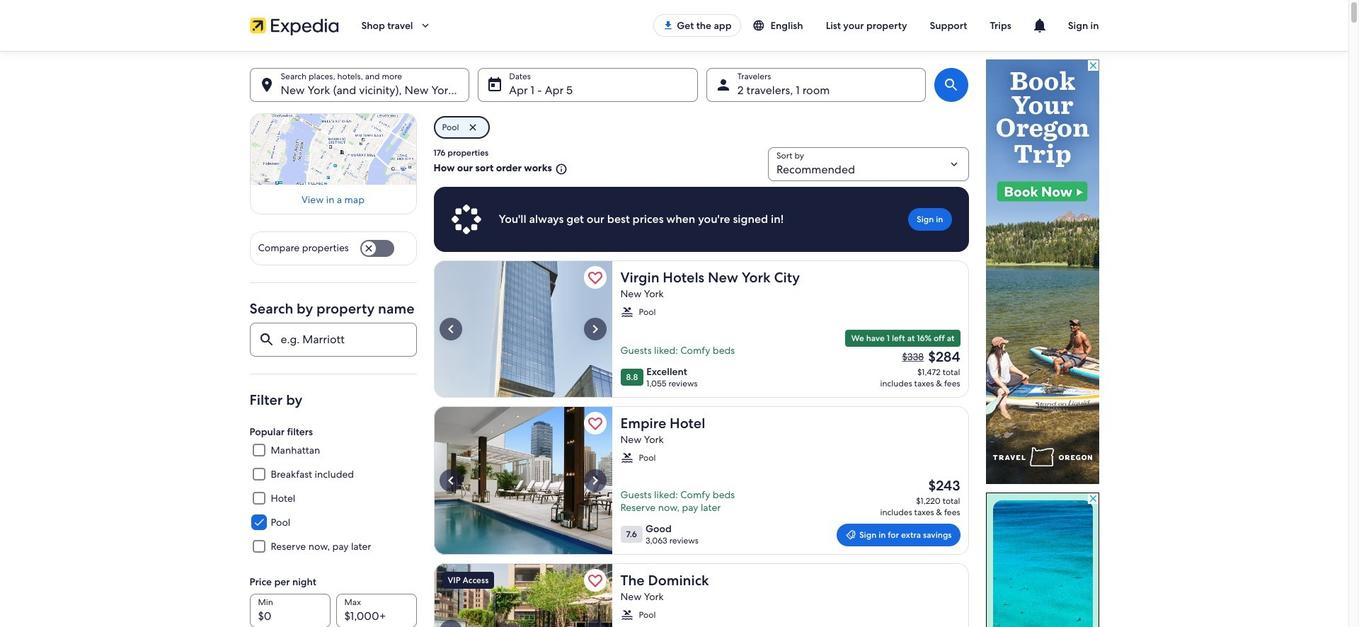 Task type: vqa. For each thing, say whether or not it's contained in the screenshot.
small image
yes



Task type: describe. For each thing, give the bounding box(es) containing it.
communication center icon image
[[1032, 17, 1049, 34]]

0 vertical spatial small image
[[752, 19, 771, 32]]

trailing image
[[419, 19, 432, 32]]

expedia logo image
[[250, 16, 339, 35]]

$1,000 and above, Maximum, Price per night text field
[[336, 594, 417, 627]]

show previous image for the dominick image
[[442, 623, 459, 627]]

$0, Minimum, Price per night text field
[[250, 594, 330, 627]]

show previous image for empire hotel image
[[442, 472, 459, 489]]

exterior image
[[434, 261, 612, 398]]

search image
[[944, 76, 961, 93]]



Task type: locate. For each thing, give the bounding box(es) containing it.
0 vertical spatial small image
[[621, 306, 633, 319]]

rooftop pool image for show previous image for the dominick
[[434, 564, 612, 627]]

1 rooftop pool image from the top
[[434, 407, 612, 555]]

1 vertical spatial rooftop pool image
[[434, 564, 612, 627]]

2 vertical spatial small image
[[621, 452, 633, 465]]

1 vertical spatial small image
[[621, 609, 633, 622]]

0 horizontal spatial small image
[[552, 163, 568, 175]]

static map image image
[[250, 113, 417, 185]]

show previous image for virgin hotels new york city image
[[442, 321, 459, 338]]

rooftop pool image
[[434, 407, 612, 555], [434, 564, 612, 627]]

1 horizontal spatial small image
[[621, 452, 633, 465]]

leading image
[[846, 530, 857, 541]]

rooftop pool image for show previous image for empire hotel
[[434, 407, 612, 555]]

2 rooftop pool image from the top
[[434, 564, 612, 627]]

2 horizontal spatial small image
[[752, 19, 771, 32]]

download the app button image
[[663, 20, 674, 31]]

show next image for empire hotel image
[[587, 472, 604, 489]]

small image
[[621, 306, 633, 319], [621, 609, 633, 622]]

2 small image from the top
[[621, 609, 633, 622]]

show next image for the dominick image
[[587, 623, 604, 627]]

show next image for virgin hotels new york city image
[[587, 321, 604, 338]]

0 vertical spatial rooftop pool image
[[434, 407, 612, 555]]

small image
[[752, 19, 771, 32], [552, 163, 568, 175], [621, 452, 633, 465]]

1 small image from the top
[[621, 306, 633, 319]]

1 vertical spatial small image
[[552, 163, 568, 175]]



